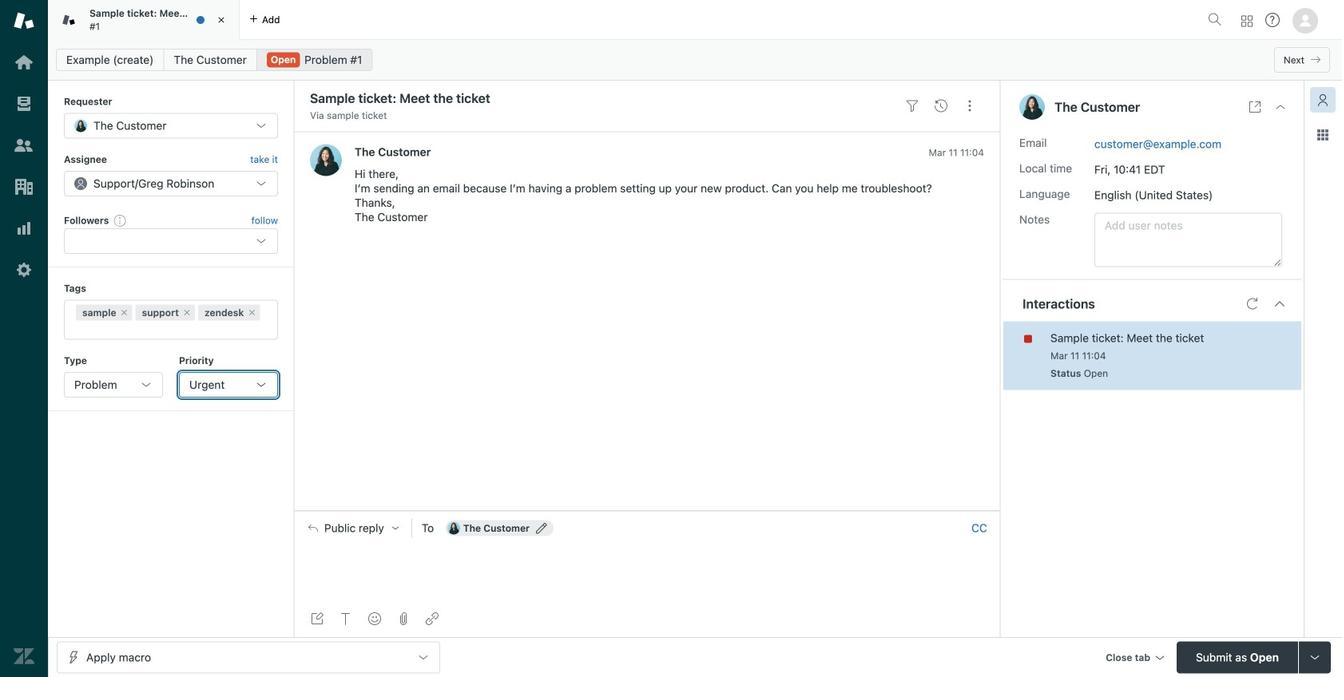 Task type: describe. For each thing, give the bounding box(es) containing it.
organizations image
[[14, 177, 34, 197]]

Subject field
[[307, 89, 895, 108]]

admin image
[[14, 260, 34, 281]]

1 vertical spatial close image
[[1275, 101, 1287, 113]]

get started image
[[14, 52, 34, 73]]

0 vertical spatial mar 11 11:04 text field
[[929, 147, 985, 158]]

add attachment image
[[397, 613, 410, 626]]

user image
[[1020, 94, 1045, 120]]

events image
[[935, 100, 948, 112]]

customer context image
[[1317, 94, 1330, 106]]

customer@example.com image
[[447, 522, 460, 535]]

secondary element
[[48, 44, 1343, 76]]

edit user image
[[536, 523, 547, 534]]

customers image
[[14, 135, 34, 156]]

views image
[[14, 94, 34, 114]]

remove image
[[247, 308, 257, 318]]

zendesk products image
[[1242, 16, 1253, 27]]

get help image
[[1266, 13, 1280, 27]]

info on adding followers image
[[114, 214, 127, 227]]

reporting image
[[14, 218, 34, 239]]

tabs tab list
[[48, 0, 1202, 40]]

zendesk image
[[14, 647, 34, 667]]

Add user notes text field
[[1095, 213, 1283, 267]]

format text image
[[340, 613, 352, 626]]

hide composer image
[[641, 505, 654, 518]]

insert emojis image
[[368, 613, 381, 626]]



Task type: locate. For each thing, give the bounding box(es) containing it.
filter image
[[906, 100, 919, 112]]

zendesk support image
[[14, 10, 34, 31]]

1 vertical spatial mar 11 11:04 text field
[[1051, 350, 1106, 362]]

0 horizontal spatial remove image
[[120, 308, 129, 318]]

1 horizontal spatial close image
[[1275, 101, 1287, 113]]

0 horizontal spatial close image
[[213, 12, 229, 28]]

close image
[[213, 12, 229, 28], [1275, 101, 1287, 113]]

main element
[[0, 0, 48, 678]]

apps image
[[1317, 129, 1330, 141]]

add link (cmd k) image
[[426, 613, 439, 626]]

Mar 11 11:04 text field
[[929, 147, 985, 158], [1051, 350, 1106, 362]]

1 horizontal spatial mar 11 11:04 text field
[[1051, 350, 1106, 362]]

1 horizontal spatial remove image
[[182, 308, 192, 318]]

ticket actions image
[[964, 100, 977, 112]]

1 remove image from the left
[[120, 308, 129, 318]]

close image inside tabs tab list
[[213, 12, 229, 28]]

view more details image
[[1249, 101, 1262, 113]]

0 vertical spatial close image
[[213, 12, 229, 28]]

draft mode image
[[311, 613, 324, 626]]

2 remove image from the left
[[182, 308, 192, 318]]

displays possible ticket submission types image
[[1309, 652, 1322, 665]]

avatar image
[[310, 144, 342, 176]]

remove image
[[120, 308, 129, 318], [182, 308, 192, 318]]

0 horizontal spatial mar 11 11:04 text field
[[929, 147, 985, 158]]

tab
[[48, 0, 240, 40]]



Task type: vqa. For each thing, say whether or not it's contained in the screenshot.
menu
no



